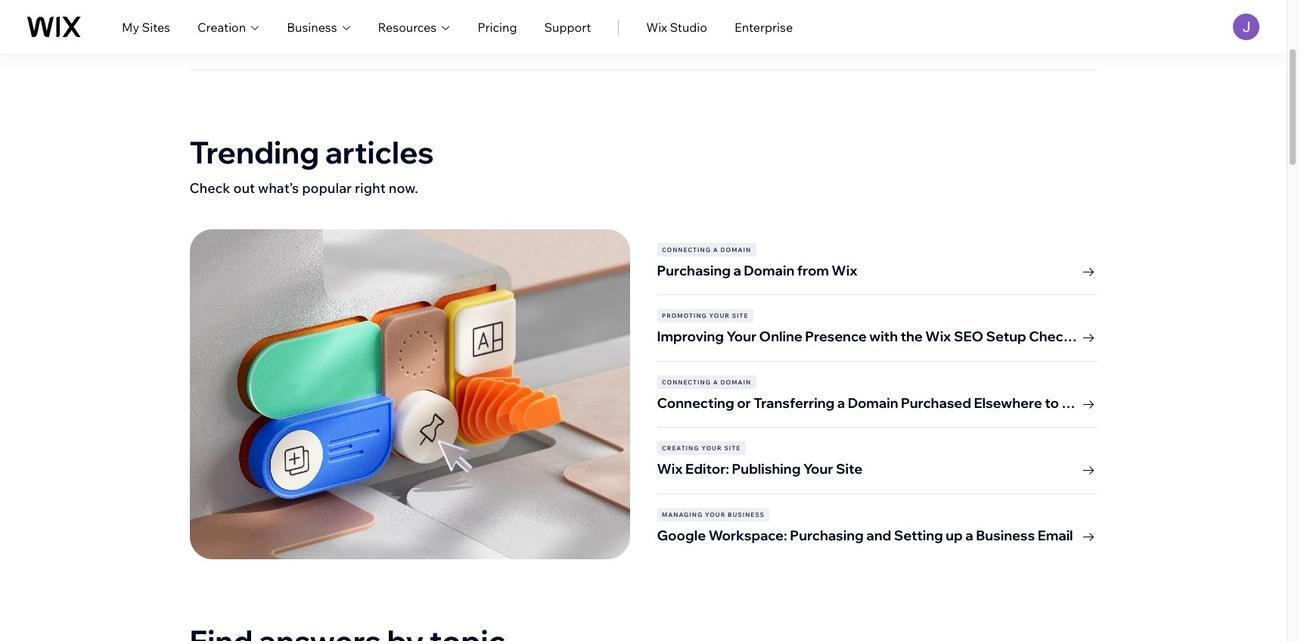 Task type: locate. For each thing, give the bounding box(es) containing it.
your
[[710, 312, 730, 320], [702, 444, 722, 452], [705, 511, 726, 518]]

account
[[1123, 394, 1179, 412]]

1 vertical spatial domain
[[848, 394, 899, 412]]

2 connecting a domain from the top
[[662, 378, 752, 386]]

1 horizontal spatial your
[[804, 460, 834, 478]]

elsewhere
[[974, 394, 1043, 412]]

business
[[287, 19, 337, 34], [976, 526, 1035, 544]]

0 vertical spatial business
[[287, 19, 337, 34]]

0 vertical spatial domain
[[744, 262, 795, 279]]

1 horizontal spatial domain
[[848, 394, 899, 412]]

0 horizontal spatial purchasing
[[657, 262, 731, 279]]

creation button
[[198, 18, 260, 36]]

publishing
[[732, 460, 801, 478]]

a right transferring
[[838, 394, 845, 412]]

editor:
[[686, 460, 730, 478]]

connecting
[[662, 246, 711, 254], [662, 378, 711, 386], [657, 394, 735, 412]]

domain
[[744, 262, 795, 279], [848, 394, 899, 412]]

connecting a domain for connecting
[[662, 378, 752, 386]]

domain up "purchasing a domain from wix"
[[721, 246, 752, 254]]

wix
[[647, 19, 668, 34], [832, 262, 858, 279], [926, 328, 952, 345], [1095, 394, 1121, 412], [657, 460, 683, 478]]

presence
[[805, 328, 867, 345]]

wix inside purchasing a domain from wix link
[[832, 262, 858, 279]]

1 vertical spatial connecting
[[662, 378, 711, 386]]

managing
[[662, 511, 703, 518]]

a up promoting your site
[[734, 262, 742, 279]]

your
[[727, 328, 757, 345], [1062, 394, 1092, 412], [804, 460, 834, 478]]

1 vertical spatial domain
[[721, 378, 752, 386]]

connecting or transferring a domain purchased elsewhere to your wix account
[[657, 394, 1179, 412]]

enterprise
[[735, 19, 793, 34]]

wix left the studio
[[647, 19, 668, 34]]

a up "purchasing a domain from wix"
[[713, 246, 719, 254]]

support link
[[545, 18, 591, 36]]

1 vertical spatial business
[[976, 526, 1035, 544]]

your left site
[[804, 460, 834, 478]]

google
[[657, 526, 706, 544]]

1 horizontal spatial business
[[976, 526, 1035, 544]]

site
[[732, 312, 749, 320], [725, 444, 741, 452]]

0 vertical spatial domain
[[721, 246, 752, 254]]

connecting a domain link
[[657, 243, 1098, 257], [657, 375, 1098, 389]]

your left business at the bottom of page
[[705, 511, 726, 518]]

connecting up "creating your site"
[[657, 394, 735, 412]]

your right promoting
[[710, 312, 730, 320]]

setup
[[986, 328, 1027, 345]]

your right to
[[1062, 394, 1092, 412]]

1 connecting a domain from the top
[[662, 246, 752, 254]]

2 horizontal spatial your
[[1062, 394, 1092, 412]]

1 vertical spatial connecting a domain link
[[657, 375, 1098, 389]]

your for your
[[710, 312, 730, 320]]

1 vertical spatial purchasing
[[790, 526, 864, 544]]

purchasing
[[657, 262, 731, 279], [790, 526, 864, 544]]

connecting down improving
[[662, 378, 711, 386]]

connecting for purchasing
[[662, 246, 711, 254]]

check
[[190, 179, 230, 197]]

1 vertical spatial site
[[725, 444, 741, 452]]

right
[[355, 179, 386, 197]]

your up editor:
[[702, 444, 722, 452]]

connecting a domain link up promoting your site link
[[657, 243, 1098, 257]]

wix right from
[[832, 262, 858, 279]]

connecting up promoting
[[662, 246, 711, 254]]

1 vertical spatial connecting a domain
[[662, 378, 752, 386]]

improving your online presence with the wix seo setup checklist
[[657, 328, 1092, 345]]

1 vertical spatial your
[[1062, 394, 1092, 412]]

3d buttons with pictures of letters and icons, in a variety of colors and textures. image
[[190, 229, 630, 559]]

business inside dropdown button
[[287, 19, 337, 34]]

purchasing inside google workspace: purchasing and setting up a business email link
[[790, 526, 864, 544]]

site up editor:
[[725, 444, 741, 452]]

what's
[[258, 179, 299, 197]]

setting
[[894, 526, 944, 544]]

connecting a domain
[[662, 246, 752, 254], [662, 378, 752, 386]]

1 vertical spatial your
[[702, 444, 722, 452]]

connecting a domain up "purchasing a domain from wix"
[[662, 246, 752, 254]]

wix down the creating
[[657, 460, 683, 478]]

managing your business
[[662, 511, 765, 518]]

domain up or
[[721, 378, 752, 386]]

a right the up
[[966, 526, 974, 544]]

1 horizontal spatial purchasing
[[790, 526, 864, 544]]

resources button
[[378, 18, 450, 36]]

wix editor: publishing your site
[[657, 460, 863, 478]]

0 horizontal spatial business
[[287, 19, 337, 34]]

wix left account
[[1095, 394, 1121, 412]]

0 vertical spatial site
[[732, 312, 749, 320]]

a
[[713, 246, 719, 254], [734, 262, 742, 279], [713, 378, 719, 386], [838, 394, 845, 412], [966, 526, 974, 544]]

wix studio link
[[647, 18, 708, 36]]

wix editor: publishing your site link
[[657, 455, 1098, 479]]

your left 'online'
[[727, 328, 757, 345]]

trending
[[190, 133, 319, 171]]

improving your online presence with the wix seo setup checklist link
[[657, 323, 1098, 347]]

domain left from
[[744, 262, 795, 279]]

site down "purchasing a domain from wix"
[[732, 312, 749, 320]]

0 vertical spatial your
[[710, 312, 730, 320]]

0 horizontal spatial domain
[[744, 262, 795, 279]]

0 vertical spatial your
[[727, 328, 757, 345]]

2 vertical spatial your
[[705, 511, 726, 518]]

your for editor:
[[702, 444, 722, 452]]

purchasing inside purchasing a domain from wix link
[[657, 262, 731, 279]]

0 vertical spatial connecting
[[662, 246, 711, 254]]

domain
[[721, 246, 752, 254], [721, 378, 752, 386]]

0 vertical spatial purchasing
[[657, 262, 731, 279]]

email
[[1038, 526, 1074, 544]]

purchasing left and
[[790, 526, 864, 544]]

1 domain from the top
[[721, 246, 752, 254]]

connecting a domain link down improving your online presence with the wix seo setup checklist
[[657, 375, 1098, 389]]

domain up creating your site link
[[848, 394, 899, 412]]

connecting a domain up or
[[662, 378, 752, 386]]

wix right the the
[[926, 328, 952, 345]]

studio
[[670, 19, 708, 34]]

2 connecting a domain link from the top
[[657, 375, 1098, 389]]

0 vertical spatial connecting a domain link
[[657, 243, 1098, 257]]

pricing link
[[478, 18, 517, 36]]

0 horizontal spatial your
[[727, 328, 757, 345]]

2 domain from the top
[[721, 378, 752, 386]]

with
[[870, 328, 898, 345]]

1 connecting a domain link from the top
[[657, 243, 1098, 257]]

sites
[[142, 19, 170, 34]]

0 vertical spatial connecting a domain
[[662, 246, 752, 254]]

purchasing up promoting
[[657, 262, 731, 279]]

promoting
[[662, 312, 707, 320]]



Task type: vqa. For each thing, say whether or not it's contained in the screenshot.
Trending
yes



Task type: describe. For each thing, give the bounding box(es) containing it.
promoting your site link
[[657, 309, 1098, 323]]

connecting or transferring a domain purchased elsewhere to your wix account link
[[657, 389, 1179, 413]]

pricing
[[478, 19, 517, 34]]

domain for or
[[721, 378, 752, 386]]

wix studio
[[647, 19, 708, 34]]

google workspace: purchasing and setting up a business email
[[657, 526, 1074, 544]]

checklist
[[1029, 328, 1092, 345]]

purchased
[[901, 394, 972, 412]]

2 vertical spatial your
[[804, 460, 834, 478]]

out
[[233, 179, 255, 197]]

site
[[836, 460, 863, 478]]

wix inside connecting or transferring a domain purchased elsewhere to your wix account link
[[1095, 394, 1121, 412]]

the
[[901, 328, 923, 345]]

purchasing a domain from wix
[[657, 262, 858, 279]]

your for workspace:
[[705, 511, 726, 518]]

purchasing a domain from wix link
[[657, 257, 1098, 281]]

creating your site
[[662, 444, 741, 452]]

domain for a
[[721, 246, 752, 254]]

2 vertical spatial connecting
[[657, 394, 735, 412]]

creation
[[198, 19, 246, 34]]

support
[[545, 19, 591, 34]]

promoting your site
[[662, 312, 749, 320]]

popular
[[302, 179, 352, 197]]

articles
[[325, 133, 434, 171]]

connecting a domain link for wix
[[657, 243, 1098, 257]]

site for your
[[732, 312, 749, 320]]

a down improving
[[713, 378, 719, 386]]

creating your site link
[[657, 441, 1098, 455]]

wix inside wix studio link
[[647, 19, 668, 34]]

or
[[737, 394, 751, 412]]

enterprise link
[[735, 18, 793, 36]]

and
[[867, 526, 892, 544]]

wix inside wix editor: publishing your site link
[[657, 460, 683, 478]]

trending articles
[[190, 133, 434, 171]]

up
[[946, 526, 963, 544]]

transferring
[[754, 394, 835, 412]]

seo
[[954, 328, 984, 345]]

online
[[760, 328, 803, 345]]

connecting for connecting
[[662, 378, 711, 386]]

profile image image
[[1234, 14, 1260, 40]]

creating
[[662, 444, 700, 452]]

to
[[1045, 394, 1060, 412]]

check out what's popular right now.
[[190, 179, 418, 197]]

managing your business link
[[657, 508, 1098, 521]]

my
[[122, 19, 139, 34]]

google workspace: purchasing and setting up a business email link
[[657, 521, 1098, 545]]

now.
[[389, 179, 418, 197]]

connecting a domain link for domain
[[657, 375, 1098, 389]]

from
[[797, 262, 829, 279]]

improving
[[657, 328, 724, 345]]

site for editor:
[[725, 444, 741, 452]]

business button
[[287, 18, 351, 36]]

my sites link
[[122, 18, 170, 36]]

workspace:
[[709, 526, 788, 544]]

my sites
[[122, 19, 170, 34]]

connecting a domain for purchasing
[[662, 246, 752, 254]]

resources
[[378, 19, 437, 34]]

business
[[728, 511, 765, 518]]



